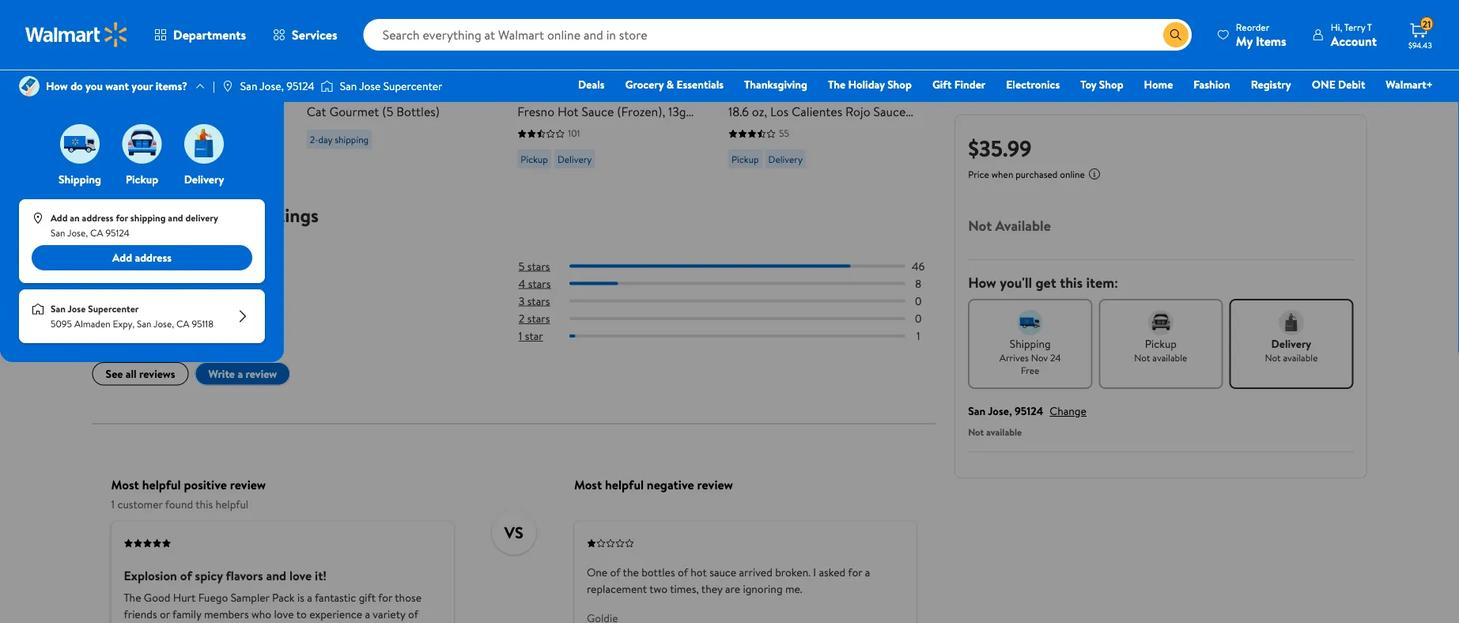 Task type: describe. For each thing, give the bounding box(es) containing it.
you'll
[[1000, 273, 1032, 293]]

delivery inside button
[[184, 172, 224, 187]]

stars for 3 stars
[[527, 294, 550, 309]]

jose, inside 'san jose supercenter 5095 almaden expy, san jose, ca 95118'
[[153, 317, 174, 331]]

broken.
[[775, 565, 811, 581]]

most helpful negative review
[[574, 476, 733, 494]]

1 vertical spatial  image
[[32, 303, 44, 316]]

sauce inside the $39.95 heat lovers hot sauce gift set and sampler variety pack by fat cat gourmet (5 bottles)
[[399, 69, 431, 86]]

shipping for 2-day shipping
[[334, 133, 368, 147]]

spicy
[[195, 567, 223, 585]]

is
[[297, 591, 304, 606]]

chicken inside $9.96 53.5 ¢/oz hot ones smoky habanero boneless chicken breast bites, 18.6 oz, los calientes rojo sauce (frozen), 13g protein per serving, 3 pieces
[[780, 86, 824, 104]]

intent image for shipping image
[[1018, 310, 1043, 335]]

bites, inside $9.96 53.5 ¢/oz hot ones smoky habanero boneless chicken breast bites, 18.6 oz, los calientes rojo sauce (frozen), 13g protein per serving, 3 pieces
[[865, 86, 895, 104]]

delivery down the '55'
[[768, 153, 803, 167]]

supercenter for san jose supercenter
[[383, 78, 443, 94]]

explosion
[[124, 567, 177, 585]]

jose, inside add an address for shipping and delivery san jose, ca 95124
[[67, 226, 88, 240]]

| inside $7.98 $1.60/fl oz hot ones | the classic garlic fresno hot sauce 5oz
[[151, 69, 154, 86]]

items?
[[156, 78, 187, 94]]

available inside the san jose, 95124 change not available
[[987, 426, 1022, 439]]

t
[[1368, 20, 1373, 34]]

gift finder
[[933, 77, 986, 92]]

walmart+
[[1386, 77, 1433, 92]]

gift finder link
[[925, 76, 993, 93]]

(5
[[382, 104, 393, 121]]

1 horizontal spatial &
[[667, 77, 674, 92]]

(frozen), inside $9.96 53.5 ¢/oz hot ones smoky habanero boneless chicken breast bites, 18.6 oz, los calientes rojo sauce (frozen), 13g protein per serving, 3 pieces
[[728, 121, 777, 138]]

chicken inside $9.96 53.5 ¢/oz hot ones boneless chicken breast bites, 18.6 oz, classic garlic fresno hot sauce (frozen), 13g protein per serving, 3 pieces
[[625, 69, 669, 86]]

supercenter for san jose supercenter 5095 almaden expy, san jose, ca 95118
[[88, 302, 139, 316]]

2 horizontal spatial the
[[828, 77, 846, 92]]

per inside $9.96 53.5 ¢/oz hot ones boneless chicken breast bites, 18.6 oz, classic garlic fresno hot sauce (frozen), 13g protein per serving, 3 pieces
[[561, 121, 579, 138]]

shipping inside add an address for shipping and delivery san jose, ca 95124
[[130, 211, 166, 225]]

san jose supercenter 5095 almaden expy, san jose, ca 95118
[[51, 302, 214, 331]]

serving, inside $9.96 53.5 ¢/oz hot ones smoky habanero boneless chicken breast bites, 18.6 oz, los calientes rojo sauce (frozen), 13g protein per serving, 3 pieces
[[865, 121, 909, 138]]

$9.96 53.5 ¢/oz hot ones smoky habanero boneless chicken breast bites, 18.6 oz, los calientes rojo sauce (frozen), 13g protein per serving, 3 pieces
[[728, 45, 909, 156]]

serving, inside $9.96 53.5 ¢/oz hot ones boneless chicken breast bites, 18.6 oz, classic garlic fresno hot sauce (frozen), 13g protein per serving, 3 pieces
[[582, 121, 626, 138]]

and inside the $39.95 heat lovers hot sauce gift set and sampler variety pack by fat cat gourmet (5 bottles)
[[306, 86, 326, 104]]

how for how do you want your items?
[[46, 78, 68, 94]]

toy
[[1081, 77, 1097, 92]]

search icon image
[[1170, 28, 1183, 41]]

$7.98
[[95, 45, 127, 65]]

pickup button
[[119, 120, 165, 187]]

not available
[[968, 216, 1051, 236]]

gift inside the $39.95 heat lovers hot sauce gift set and sampler variety pack by fat cat gourmet (5 bottles)
[[434, 69, 456, 86]]

one debit link
[[1305, 76, 1373, 93]]

1 horizontal spatial reviews
[[178, 203, 239, 229]]

found
[[165, 497, 193, 512]]

customer
[[117, 497, 163, 512]]

you
[[85, 78, 103, 94]]

sauce inside $9.96 53.5 ¢/oz hot ones smoky habanero boneless chicken breast bites, 18.6 oz, los calientes rojo sauce (frozen), 13g protein per serving, 3 pieces
[[873, 104, 906, 121]]

grocery & essentials link
[[618, 76, 731, 93]]

1 horizontal spatial |
[[213, 78, 215, 94]]

want
[[105, 78, 129, 94]]

helpful for negative
[[605, 476, 644, 494]]

garlic inside $9.96 53.5 ¢/oz hot ones boneless chicken breast bites, 18.6 oz, classic garlic fresno hot sauce (frozen), 13g protein per serving, 3 pieces
[[671, 86, 703, 104]]

95124 for san jose, 95124
[[287, 78, 315, 94]]

or
[[160, 607, 170, 623]]

Walmart Site-Wide search field
[[364, 19, 1192, 51]]

garlic inside $7.98 $1.60/fl oz hot ones | the classic garlic fresno hot sauce 5oz
[[220, 69, 253, 86]]

see
[[106, 367, 123, 382]]

breast inside $9.96 53.5 ¢/oz hot ones boneless chicken breast bites, 18.6 oz, classic garlic fresno hot sauce (frozen), 13g protein per serving, 3 pieces
[[517, 86, 552, 104]]

3 inside $9.96 53.5 ¢/oz hot ones boneless chicken breast bites, 18.6 oz, classic garlic fresno hot sauce (frozen), 13g protein per serving, 3 pieces
[[629, 121, 636, 138]]

see all reviews link
[[92, 363, 189, 386]]

asked
[[819, 565, 846, 581]]

services
[[292, 26, 337, 44]]

gift
[[359, 591, 376, 606]]

electronics link
[[999, 76, 1067, 93]]

how for how you'll get this item:
[[968, 273, 997, 293]]

0 horizontal spatial 3
[[519, 294, 525, 309]]

pieces inside $9.96 53.5 ¢/oz hot ones boneless chicken breast bites, 18.6 oz, classic garlic fresno hot sauce (frozen), 13g protein per serving, 3 pieces
[[639, 121, 674, 138]]

ones for $9.96
[[541, 69, 570, 86]]

0 vertical spatial love
[[289, 567, 312, 585]]

hi, terry t account
[[1331, 20, 1377, 49]]

8
[[915, 276, 922, 292]]

address inside button
[[135, 250, 172, 265]]

nov
[[1031, 351, 1048, 364]]

24
[[1051, 351, 1061, 364]]

san for san jose supercenter
[[340, 78, 357, 94]]

pickup not available
[[1135, 336, 1188, 364]]

of left the
[[610, 565, 621, 581]]

how do you want your items?
[[46, 78, 187, 94]]

$9.96 for breast
[[517, 45, 550, 65]]

shipping arrives nov 24 free
[[1000, 336, 1061, 377]]

hi,
[[1331, 20, 1343, 34]]

sauce inside $7.98 $1.60/fl oz hot ones | the classic garlic fresno hot sauce 5oz
[[160, 86, 192, 104]]

delivery button
[[181, 120, 227, 187]]

3 inside $9.96 53.5 ¢/oz hot ones smoky habanero boneless chicken breast bites, 18.6 oz, los calientes rojo sauce (frozen), 13g protein per serving, 3 pieces
[[728, 138, 735, 156]]

shipping for shipping
[[59, 172, 101, 187]]

essentials
[[677, 77, 724, 92]]

fuego
[[198, 591, 228, 606]]

hot for $9.96 53.5 ¢/oz hot ones smoky habanero boneless chicken breast bites, 18.6 oz, los calientes rojo sauce (frozen), 13g protein per serving, 3 pieces
[[728, 69, 749, 86]]

for inside 'one of the bottles of hot sauce arrived broken.  i asked for a replacement two times, they are ignoring me.'
[[848, 565, 863, 581]]

a right is
[[307, 591, 312, 606]]

san inside add an address for shipping and delivery san jose, ca 95124
[[51, 226, 65, 240]]

4
[[519, 276, 526, 292]]

0 vertical spatial  image
[[321, 78, 334, 94]]

thanksgiving link
[[737, 76, 815, 93]]

an
[[70, 211, 80, 225]]

reorder my items
[[1236, 20, 1287, 49]]

202
[[146, 110, 162, 123]]

3 stars
[[519, 294, 550, 309]]

one
[[587, 565, 608, 581]]

add for add an address for shipping and delivery san jose, ca 95124
[[51, 211, 68, 225]]

fresno inside $9.96 53.5 ¢/oz hot ones boneless chicken breast bites, 18.6 oz, classic garlic fresno hot sauce (frozen), 13g protein per serving, 3 pieces
[[517, 104, 554, 121]]

price when purchased online
[[968, 168, 1085, 181]]

product group containing $39.95
[[306, 0, 495, 176]]

of inside the explosion of spicy flavors and love it! the good hurt fuego sampler pack is a fantastic gift for those friends or family members who love to experience a variety o
[[180, 567, 192, 585]]

5095
[[51, 317, 72, 331]]

family
[[172, 607, 201, 623]]

the
[[623, 565, 639, 581]]

write
[[208, 367, 235, 382]]

$7.98 $1.60/fl oz hot ones | the classic garlic fresno hot sauce 5oz
[[95, 45, 253, 104]]

a right write
[[238, 367, 243, 382]]

(55 reviews) link
[[92, 329, 192, 347]]

 image for how do you want your items?
[[19, 76, 40, 97]]

oz
[[171, 47, 181, 63]]

not inside the san jose, 95124 change not available
[[968, 426, 984, 439]]

pickup inside pickup not available
[[1145, 336, 1177, 352]]

1 shop from the left
[[888, 77, 912, 92]]

sampler inside the $39.95 heat lovers hot sauce gift set and sampler variety pack by fat cat gourmet (5 bottles)
[[329, 86, 373, 104]]

hot
[[691, 565, 707, 581]]

per inside $9.96 53.5 ¢/oz hot ones smoky habanero boneless chicken breast bites, 18.6 oz, los calientes rojo sauce (frozen), 13g protein per serving, 3 pieces
[[844, 121, 862, 138]]

walmart+ link
[[1379, 76, 1441, 93]]

21
[[1423, 17, 1431, 31]]

 image left an
[[32, 212, 44, 225]]

 image for san jose, 95124
[[221, 80, 234, 93]]

 image for pickup
[[122, 124, 162, 164]]

who
[[251, 607, 271, 623]]

oz, inside $9.96 53.5 ¢/oz hot ones boneless chicken breast bites, 18.6 oz, classic garlic fresno hot sauce (frozen), 13g protein per serving, 3 pieces
[[612, 86, 627, 104]]

95118
[[192, 317, 214, 331]]

oz, inside $9.96 53.5 ¢/oz hot ones smoky habanero boneless chicken breast bites, 18.6 oz, los calientes rojo sauce (frozen), 13g protein per serving, 3 pieces
[[752, 104, 767, 121]]

Search search field
[[364, 19, 1192, 51]]

progress bar for 4 stars
[[569, 283, 906, 286]]

account
[[1331, 32, 1377, 49]]

gourmet
[[329, 104, 379, 121]]

pack inside the $39.95 heat lovers hot sauce gift set and sampler variety pack by fat cat gourmet (5 bottles)
[[418, 86, 444, 104]]

4 product group from the left
[[728, 0, 917, 176]]

and inside the explosion of spicy flavors and love it! the good hurt fuego sampler pack is a fantastic gift for those friends or family members who love to experience a variety o
[[266, 567, 286, 585]]

5 stars
[[519, 259, 550, 274]]

write a review link
[[195, 363, 291, 386]]

legal information image
[[1088, 168, 1101, 180]]

13g inside $9.96 53.5 ¢/oz hot ones smoky habanero boneless chicken breast bites, 18.6 oz, los calientes rojo sauce (frozen), 13g protein per serving, 3 pieces
[[780, 121, 797, 138]]

members
[[204, 607, 249, 623]]

one debit
[[1312, 77, 1366, 92]]

helpful for positive
[[142, 476, 181, 494]]

protein inside $9.96 53.5 ¢/oz hot ones smoky habanero boneless chicken breast bites, 18.6 oz, los calientes rojo sauce (frozen), 13g protein per serving, 3 pieces
[[800, 121, 841, 138]]

fresno inside $7.98 $1.60/fl oz hot ones | the classic garlic fresno hot sauce 5oz
[[95, 86, 132, 104]]

expy,
[[113, 317, 135, 331]]

ratings
[[261, 203, 319, 229]]

the inside the explosion of spicy flavors and love it! the good hurt fuego sampler pack is a fantastic gift for those friends or family members who love to experience a variety o
[[124, 591, 141, 606]]

calientes
[[791, 104, 842, 121]]

fashion link
[[1187, 76, 1238, 93]]

intent image for delivery image
[[1279, 310, 1304, 335]]

customer
[[92, 203, 173, 229]]

delivery not available
[[1265, 336, 1318, 364]]

hot for $9.96 53.5 ¢/oz hot ones boneless chicken breast bites, 18.6 oz, classic garlic fresno hot sauce (frozen), 13g protein per serving, 3 pieces
[[517, 69, 538, 86]]

add address button
[[32, 245, 252, 271]]

ignoring
[[743, 582, 783, 597]]

1 for 1
[[917, 329, 920, 344]]

$94.43
[[1409, 40, 1432, 50]]

0 vertical spatial this
[[1060, 273, 1083, 293]]

good
[[144, 591, 170, 606]]

walmart image
[[25, 22, 128, 47]]

 image for shipping
[[60, 124, 100, 164]]

heat
[[306, 69, 333, 86]]

explosion of spicy flavors and love it! the good hurt fuego sampler pack is a fantastic gift for those friends or family members who love to experience a variety o
[[124, 567, 440, 623]]

46
[[912, 259, 925, 274]]

customer reviews & ratings
[[92, 203, 319, 229]]

5 inside 4.8 out of 5 (55 reviews)
[[231, 247, 262, 326]]

a down "gift"
[[365, 607, 370, 623]]

product group containing $7.98
[[95, 0, 284, 176]]

set
[[459, 69, 477, 86]]

progress bar for 2 stars
[[569, 317, 906, 321]]

review for most helpful positive review 1 customer found this helpful
[[230, 476, 266, 494]]

4.8
[[92, 247, 174, 326]]

add for add address
[[112, 250, 132, 265]]



Task type: vqa. For each thing, say whether or not it's contained in the screenshot.
the left SHOP
yes



Task type: locate. For each thing, give the bounding box(es) containing it.
1 inside the most helpful positive review 1 customer found this helpful
[[111, 497, 115, 512]]

most inside the most helpful positive review 1 customer found this helpful
[[111, 476, 139, 494]]

1 horizontal spatial $9.96
[[728, 45, 761, 65]]

0 horizontal spatial shipping
[[59, 172, 101, 187]]

boneless inside $9.96 53.5 ¢/oz hot ones smoky habanero boneless chicken breast bites, 18.6 oz, los calientes rojo sauce (frozen), 13g protein per serving, 3 pieces
[[728, 86, 776, 104]]

sauce up bottles)
[[399, 69, 431, 86]]

available inside pickup not available
[[1153, 351, 1188, 364]]

out
[[177, 288, 205, 314]]

stars right '2'
[[527, 311, 550, 327]]

a right asked
[[865, 565, 870, 581]]

san for san jose supercenter 5095 almaden expy, san jose, ca 95118
[[51, 302, 66, 316]]

habanero
[[824, 69, 877, 86]]

hot for $7.98 $1.60/fl oz hot ones | the classic garlic fresno hot sauce 5oz
[[95, 69, 116, 86]]

shipping down gourmet
[[334, 133, 368, 147]]

bites, inside $9.96 53.5 ¢/oz hot ones boneless chicken breast bites, 18.6 oz, classic garlic fresno hot sauce (frozen), 13g protein per serving, 3 pieces
[[555, 86, 586, 104]]

day down the cat
[[318, 133, 332, 147]]

deals link
[[571, 76, 612, 93]]

per down deals
[[561, 121, 579, 138]]

per right calientes
[[844, 121, 862, 138]]

1 horizontal spatial chicken
[[780, 86, 824, 104]]

1 for 1 star
[[519, 329, 522, 344]]

1 vertical spatial &
[[244, 203, 257, 229]]

times,
[[670, 582, 699, 597]]

pieces inside $9.96 53.5 ¢/oz hot ones smoky habanero boneless chicken breast bites, 18.6 oz, los calientes rojo sauce (frozen), 13g protein per serving, 3 pieces
[[738, 138, 773, 156]]

53.5 for boneless
[[556, 47, 576, 63]]

sauce down deals
[[581, 104, 614, 121]]

oz,
[[612, 86, 627, 104], [752, 104, 767, 121]]

of left hot
[[678, 565, 688, 581]]

when
[[992, 168, 1014, 181]]

and down $39.95
[[306, 86, 326, 104]]

95124 up add address
[[106, 226, 130, 240]]

0 vertical spatial pack
[[418, 86, 444, 104]]

protein left 101
[[517, 121, 557, 138]]

for inside add an address for shipping and delivery san jose, ca 95124
[[116, 211, 128, 225]]

vs
[[505, 522, 524, 544]]

| left "items?"
[[151, 69, 154, 86]]

1 horizontal spatial day
[[318, 133, 332, 147]]

1
[[519, 329, 522, 344], [917, 329, 920, 344], [111, 497, 115, 512]]

shipping up add address
[[130, 211, 166, 225]]

0 horizontal spatial supercenter
[[88, 302, 139, 316]]

this right get at the right top of page
[[1060, 273, 1083, 293]]

0 vertical spatial &
[[667, 77, 674, 92]]

available inside delivery not available
[[1283, 351, 1318, 364]]

bites,
[[555, 86, 586, 104], [865, 86, 895, 104]]

day for 3+
[[112, 136, 126, 149]]

san for san jose, 95124
[[240, 78, 257, 94]]

stars up 4 stars
[[528, 259, 550, 274]]

day for 2-
[[318, 133, 332, 147]]

variety
[[376, 86, 415, 104]]

0 horizontal spatial chicken
[[625, 69, 669, 86]]

2 progress bar from the top
[[569, 283, 906, 286]]

almaden
[[74, 317, 110, 331]]

sauce inside $9.96 53.5 ¢/oz hot ones boneless chicken breast bites, 18.6 oz, classic garlic fresno hot sauce (frozen), 13g protein per serving, 3 pieces
[[581, 104, 614, 121]]

jose
[[359, 78, 381, 94], [68, 302, 86, 316]]

ones for $7.98
[[120, 69, 148, 86]]

1 ones from the left
[[120, 69, 148, 86]]

1 horizontal spatial serving,
[[865, 121, 909, 138]]

1 vertical spatial how
[[968, 273, 997, 293]]

to
[[296, 607, 307, 623]]

this inside the most helpful positive review 1 customer found this helpful
[[196, 497, 213, 512]]

1 ¢/oz from the left
[[579, 47, 599, 63]]

5 progress bar from the top
[[569, 335, 906, 338]]

for right asked
[[848, 565, 863, 581]]

for up add address
[[116, 211, 128, 225]]

 image for delivery
[[184, 124, 224, 164]]

gift left the set
[[434, 69, 456, 86]]

4 progress bar from the top
[[569, 317, 906, 321]]

friends
[[124, 607, 157, 623]]

departments button
[[141, 16, 260, 54]]

(frozen), left the '55'
[[728, 121, 777, 138]]

pickup inside button
[[126, 172, 158, 187]]

0 horizontal spatial pack
[[272, 591, 295, 606]]

change button
[[1050, 403, 1087, 419]]

address down add an address for shipping and delivery san jose, ca 95124
[[135, 250, 172, 265]]

0 horizontal spatial for
[[116, 211, 128, 225]]

2-
[[309, 133, 318, 147]]

53.5 inside $9.96 53.5 ¢/oz hot ones boneless chicken breast bites, 18.6 oz, classic garlic fresno hot sauce (frozen), 13g protein per serving, 3 pieces
[[556, 47, 576, 63]]

boneless left grocery
[[573, 69, 622, 86]]

sampler inside the explosion of spicy flavors and love it! the good hurt fuego sampler pack is a fantastic gift for those friends or family members who love to experience a variety o
[[231, 591, 270, 606]]

shipping for shipping arrives nov 24 free
[[1010, 336, 1051, 352]]

san inside the san jose, 95124 change not available
[[968, 403, 986, 419]]

progress bar for 1 star
[[569, 335, 906, 338]]

¢/oz up smoky
[[789, 47, 810, 63]]

1 horizontal spatial 95124
[[287, 78, 315, 94]]

most for most helpful positive review 1 customer found this helpful
[[111, 476, 139, 494]]

2 shop from the left
[[1099, 77, 1124, 92]]

3 ones from the left
[[752, 69, 781, 86]]

1 horizontal spatial 1
[[519, 329, 522, 344]]

classic down oz
[[180, 69, 217, 86]]

1 left customer at the bottom left of the page
[[111, 497, 115, 512]]

18.6 inside $9.96 53.5 ¢/oz hot ones boneless chicken breast bites, 18.6 oz, classic garlic fresno hot sauce (frozen), 13g protein per serving, 3 pieces
[[589, 86, 609, 104]]

stars for 2 stars
[[527, 311, 550, 327]]

1 horizontal spatial supercenter
[[383, 78, 443, 94]]

san for san jose, 95124 change not available
[[968, 403, 986, 419]]

add inside add an address for shipping and delivery san jose, ca 95124
[[51, 211, 68, 225]]

1 horizontal spatial sampler
[[329, 86, 373, 104]]

1 horizontal spatial (frozen),
[[728, 121, 777, 138]]

0 vertical spatial add
[[51, 211, 68, 225]]

review for most helpful negative review
[[697, 476, 733, 494]]

jose up 5095
[[68, 302, 86, 316]]

0 horizontal spatial  image
[[32, 303, 44, 316]]

boneless right 'essentials'
[[728, 86, 776, 104]]

0 horizontal spatial per
[[561, 121, 579, 138]]

1 horizontal spatial 53.5
[[767, 47, 787, 63]]

1 horizontal spatial classic
[[630, 86, 668, 104]]

per
[[561, 121, 579, 138], [844, 121, 862, 138]]

available down free
[[987, 426, 1022, 439]]

review right negative
[[697, 476, 733, 494]]

arrives
[[1000, 351, 1029, 364]]

supercenter
[[383, 78, 443, 94], [88, 302, 139, 316]]

1 most from the left
[[111, 476, 139, 494]]

the left holiday on the top right of the page
[[828, 77, 846, 92]]

 image
[[321, 78, 334, 94], [32, 303, 44, 316]]

love left it!
[[289, 567, 312, 585]]

1 vertical spatial supercenter
[[88, 302, 139, 316]]

2 breast from the left
[[827, 86, 862, 104]]

fresno right do
[[95, 86, 132, 104]]

0 horizontal spatial (frozen),
[[617, 104, 665, 121]]

add inside button
[[112, 250, 132, 265]]

stars for 4 stars
[[528, 276, 551, 292]]

¢/oz inside $9.96 53.5 ¢/oz hot ones boneless chicken breast bites, 18.6 oz, classic garlic fresno hot sauce (frozen), 13g protein per serving, 3 pieces
[[579, 47, 599, 63]]

grocery & essentials
[[625, 77, 724, 92]]

reviews inside see all reviews link
[[139, 367, 175, 382]]

the down oz
[[157, 69, 177, 86]]

1 horizontal spatial for
[[378, 591, 393, 606]]

1 vertical spatial add
[[112, 250, 132, 265]]

1 horizontal spatial pack
[[418, 86, 444, 104]]

boneless inside $9.96 53.5 ¢/oz hot ones boneless chicken breast bites, 18.6 oz, classic garlic fresno hot sauce (frozen), 13g protein per serving, 3 pieces
[[573, 69, 622, 86]]

0 vertical spatial reviews
[[178, 203, 239, 229]]

95124 inside the san jose, 95124 change not available
[[1015, 403, 1044, 419]]

13g inside $9.96 53.5 ¢/oz hot ones boneless chicken breast bites, 18.6 oz, classic garlic fresno hot sauce (frozen), 13g protein per serving, 3 pieces
[[668, 104, 686, 121]]

helpful up found
[[142, 476, 181, 494]]

$9.96 for boneless
[[728, 45, 761, 65]]

product group
[[95, 0, 284, 176], [306, 0, 495, 176], [517, 0, 706, 176], [728, 0, 917, 176]]

1 breast from the left
[[517, 86, 552, 104]]

hot up 101
[[557, 104, 578, 121]]

shipping down 202
[[128, 136, 162, 149]]

review inside the most helpful positive review 1 customer found this helpful
[[230, 476, 266, 494]]

jose for san jose supercenter 5095 almaden expy, san jose, ca 95118
[[68, 302, 86, 316]]

13g down "grocery & essentials"
[[668, 104, 686, 121]]

1 vertical spatial address
[[135, 250, 172, 265]]

pieces down grocery
[[639, 121, 674, 138]]

not
[[968, 216, 992, 236], [1135, 351, 1151, 364], [1265, 351, 1281, 364], [968, 426, 984, 439]]

hot inside $9.96 53.5 ¢/oz hot ones smoky habanero boneless chicken breast bites, 18.6 oz, los calientes rojo sauce (frozen), 13g protein per serving, 3 pieces
[[728, 69, 749, 86]]

18.6 inside $9.96 53.5 ¢/oz hot ones smoky habanero boneless chicken breast bites, 18.6 oz, los calientes rojo sauce (frozen), 13g protein per serving, 3 pieces
[[728, 104, 749, 121]]

1 horizontal spatial protein
[[800, 121, 841, 138]]

0 horizontal spatial $9.96
[[517, 45, 550, 65]]

day right 3+
[[112, 136, 126, 149]]

by
[[447, 86, 460, 104]]

¢/oz for boneless
[[579, 47, 599, 63]]

1 vertical spatial pack
[[272, 591, 295, 606]]

2 horizontal spatial available
[[1283, 351, 1318, 364]]

of up hurt
[[180, 567, 192, 585]]

0 horizontal spatial most
[[111, 476, 139, 494]]

1 horizontal spatial helpful
[[216, 497, 249, 512]]

a inside 'one of the bottles of hot sauce arrived broken.  i asked for a replacement two times, they are ignoring me.'
[[865, 565, 870, 581]]

0 horizontal spatial address
[[82, 211, 114, 225]]

 image left do
[[19, 76, 40, 97]]

ca up reviews)
[[176, 317, 189, 331]]

0 for 2 stars
[[915, 311, 922, 327]]

0 horizontal spatial jose
[[68, 302, 86, 316]]

0 vertical spatial how
[[46, 78, 68, 94]]

address right an
[[82, 211, 114, 225]]

0 horizontal spatial 1
[[111, 497, 115, 512]]

classic left 'essentials'
[[630, 86, 668, 104]]

0 horizontal spatial garlic
[[220, 69, 253, 86]]

replacement
[[587, 582, 647, 597]]

0 horizontal spatial breast
[[517, 86, 552, 104]]

of right out
[[209, 288, 227, 314]]

stars for 5 stars
[[528, 259, 550, 274]]

get
[[1036, 273, 1057, 293]]

available down intent image for delivery
[[1283, 351, 1318, 364]]

1 product group from the left
[[95, 0, 284, 176]]

sauce right rojo
[[873, 104, 906, 121]]

0 horizontal spatial 53.5
[[556, 47, 576, 63]]

two
[[650, 582, 668, 597]]

helpful down positive
[[216, 497, 249, 512]]

not inside pickup not available
[[1135, 351, 1151, 364]]

1 horizontal spatial ones
[[541, 69, 570, 86]]

add an address for shipping and delivery san jose, ca 95124
[[51, 211, 218, 240]]

1 horizontal spatial gift
[[933, 77, 952, 92]]

fresno
[[95, 86, 132, 104], [517, 104, 554, 121]]

shipping down intent image for shipping
[[1010, 336, 1051, 352]]

address inside add an address for shipping and delivery san jose, ca 95124
[[82, 211, 114, 225]]

&
[[667, 77, 674, 92], [244, 203, 257, 229]]

1 horizontal spatial boneless
[[728, 86, 776, 104]]

1 horizontal spatial this
[[1060, 273, 1083, 293]]

debit
[[1339, 77, 1366, 92]]

0 horizontal spatial |
[[151, 69, 154, 86]]

2 protein from the left
[[800, 121, 841, 138]]

|
[[151, 69, 154, 86], [213, 78, 215, 94]]

ones inside $9.96 53.5 ¢/oz hot ones boneless chicken breast bites, 18.6 oz, classic garlic fresno hot sauce (frozen), 13g protein per serving, 3 pieces
[[541, 69, 570, 86]]

reviews)
[[159, 333, 192, 346]]

protein right the '55'
[[800, 121, 841, 138]]

add address
[[112, 250, 172, 265]]

1 down 8 on the right top of page
[[917, 329, 920, 344]]

of inside 4.8 out of 5 (55 reviews)
[[209, 288, 227, 314]]

(frozen), down grocery
[[617, 104, 665, 121]]

0 horizontal spatial gift
[[434, 69, 456, 86]]

shipping inside shipping arrives nov 24 free
[[1010, 336, 1051, 352]]

1 horizontal spatial ¢/oz
[[789, 47, 810, 63]]

1 progress bar from the top
[[569, 265, 906, 268]]

1 0 from the top
[[915, 294, 922, 309]]

supercenter up bottles)
[[383, 78, 443, 94]]

love left to
[[274, 607, 294, 623]]

reorder
[[1236, 20, 1270, 34]]

pieces left the '55'
[[738, 138, 773, 156]]

pack inside the explosion of spicy flavors and love it! the good hurt fuego sampler pack is a fantastic gift for those friends or family members who love to experience a variety o
[[272, 591, 295, 606]]

how left do
[[46, 78, 68, 94]]

reviews down "delivery" button
[[178, 203, 239, 229]]

$9.96 inside $9.96 53.5 ¢/oz hot ones boneless chicken breast bites, 18.6 oz, classic garlic fresno hot sauce (frozen), 13g protein per serving, 3 pieces
[[517, 45, 550, 65]]

not inside delivery not available
[[1265, 351, 1281, 364]]

2 per from the left
[[844, 121, 862, 138]]

1 vertical spatial shipping
[[1010, 336, 1051, 352]]

my
[[1236, 32, 1253, 49]]

2 vertical spatial for
[[378, 591, 393, 606]]

do
[[71, 78, 83, 94]]

0 vertical spatial and
[[306, 86, 326, 104]]

home link
[[1137, 76, 1181, 93]]

1 horizontal spatial how
[[968, 273, 997, 293]]

0 for 3 stars
[[915, 294, 922, 309]]

2 ¢/oz from the left
[[789, 47, 810, 63]]

2 $9.96 from the left
[[728, 45, 761, 65]]

1 vertical spatial ca
[[176, 317, 189, 331]]

grocery
[[625, 77, 664, 92]]

 image inside "delivery" button
[[184, 124, 224, 164]]

0 horizontal spatial &
[[244, 203, 257, 229]]

2 horizontal spatial helpful
[[605, 476, 644, 494]]

jose, left heat
[[260, 78, 284, 94]]

 image down 202
[[122, 124, 162, 164]]

review right write
[[246, 367, 277, 382]]

1 vertical spatial sampler
[[231, 591, 270, 606]]

hot right 'essentials'
[[728, 69, 749, 86]]

and left 'delivery'
[[168, 211, 183, 225]]

serving, down the holiday shop
[[865, 121, 909, 138]]

add left an
[[51, 211, 68, 225]]

ca up add address button
[[90, 226, 103, 240]]

 image inside shipping button
[[60, 124, 100, 164]]

0 horizontal spatial 95124
[[106, 226, 130, 240]]

review
[[246, 367, 277, 382], [230, 476, 266, 494], [697, 476, 733, 494]]

101
[[568, 127, 580, 141]]

0 horizontal spatial serving,
[[582, 121, 626, 138]]

2 serving, from the left
[[865, 121, 909, 138]]

¢/oz for smoky
[[789, 47, 810, 63]]

intent image for pickup image
[[1148, 310, 1174, 335]]

0 horizontal spatial sampler
[[231, 591, 270, 606]]

0 vertical spatial sampler
[[329, 86, 373, 104]]

san jose, 95124 change not available
[[968, 403, 1087, 439]]

most helpful positive review 1 customer found this helpful
[[111, 476, 266, 512]]

0 horizontal spatial this
[[196, 497, 213, 512]]

95124 left change button
[[1015, 403, 1044, 419]]

1 $9.96 from the left
[[517, 45, 550, 65]]

reviews right all
[[139, 367, 175, 382]]

jose inside 'san jose supercenter 5095 almaden expy, san jose, ca 95118'
[[68, 302, 86, 316]]

most
[[111, 476, 139, 494], [574, 476, 602, 494]]

4 stars
[[519, 276, 551, 292]]

online
[[1060, 168, 1085, 181]]

0 horizontal spatial ¢/oz
[[579, 47, 599, 63]]

hot inside the $39.95 heat lovers hot sauce gift set and sampler variety pack by fat cat gourmet (5 bottles)
[[375, 69, 396, 86]]

53.5 inside $9.96 53.5 ¢/oz hot ones smoky habanero boneless chicken breast bites, 18.6 oz, los calientes rojo sauce (frozen), 13g protein per serving, 3 pieces
[[767, 47, 787, 63]]

13g down thanksgiving
[[780, 121, 797, 138]]

2 most from the left
[[574, 476, 602, 494]]

2 bites, from the left
[[865, 86, 895, 104]]

2 0 from the top
[[915, 311, 922, 327]]

1 horizontal spatial 13g
[[780, 121, 797, 138]]

2 53.5 from the left
[[767, 47, 787, 63]]

3 up '2'
[[519, 294, 525, 309]]

classic inside $7.98 $1.60/fl oz hot ones | the classic garlic fresno hot sauce 5oz
[[180, 69, 217, 86]]

2 product group from the left
[[306, 0, 495, 176]]

1 left star
[[519, 329, 522, 344]]

fat
[[463, 86, 480, 104]]

protein
[[517, 121, 557, 138], [800, 121, 841, 138]]

1 bites, from the left
[[555, 86, 586, 104]]

bottles)
[[396, 104, 439, 121]]

sauce left 5oz
[[160, 86, 192, 104]]

your
[[132, 78, 153, 94]]

add down add an address for shipping and delivery san jose, ca 95124
[[112, 250, 132, 265]]

1 horizontal spatial ca
[[176, 317, 189, 331]]

available for pickup
[[1153, 351, 1188, 364]]

protein inside $9.96 53.5 ¢/oz hot ones boneless chicken breast bites, 18.6 oz, classic garlic fresno hot sauce (frozen), 13g protein per serving, 3 pieces
[[517, 121, 557, 138]]

and inside add an address for shipping and delivery san jose, ca 95124
[[168, 211, 183, 225]]

progress bar for 5 stars
[[569, 265, 906, 268]]

2
[[519, 311, 525, 327]]

3 progress bar from the top
[[569, 300, 906, 303]]

progress bar
[[569, 265, 906, 268], [569, 283, 906, 286], [569, 300, 906, 303], [569, 317, 906, 321], [569, 335, 906, 338]]

1 vertical spatial jose
[[68, 302, 86, 316]]

pack left is
[[272, 591, 295, 606]]

for
[[116, 211, 128, 225], [848, 565, 863, 581], [378, 591, 393, 606]]

arrived
[[739, 565, 773, 581]]

hot for $39.95 heat lovers hot sauce gift set and sampler variety pack by fat cat gourmet (5 bottles)
[[375, 69, 396, 86]]

ca inside 'san jose supercenter 5095 almaden expy, san jose, ca 95118'
[[176, 317, 189, 331]]

ones inside $9.96 53.5 ¢/oz hot ones smoky habanero boneless chicken breast bites, 18.6 oz, los calientes rojo sauce (frozen), 13g protein per serving, 3 pieces
[[752, 69, 781, 86]]

 image inside pickup button
[[122, 124, 162, 164]]

stars down 4 stars
[[527, 294, 550, 309]]

san
[[240, 78, 257, 94], [340, 78, 357, 94], [51, 226, 65, 240], [51, 302, 66, 316], [137, 317, 152, 331], [968, 403, 986, 419]]

1 serving, from the left
[[582, 121, 626, 138]]

finder
[[955, 77, 986, 92]]

available for delivery
[[1283, 351, 1318, 364]]

sampler right the cat
[[329, 86, 373, 104]]

53.5 up deals link
[[556, 47, 576, 63]]

18.6
[[589, 86, 609, 104], [728, 104, 749, 121]]

change
[[1050, 403, 1087, 419]]

departments
[[173, 26, 246, 44]]

garlic right grocery
[[671, 86, 703, 104]]

this down positive
[[196, 497, 213, 512]]

item:
[[1086, 273, 1119, 293]]

0 horizontal spatial ones
[[120, 69, 148, 86]]

electronics
[[1006, 77, 1060, 92]]

$9.96 inside $9.96 53.5 ¢/oz hot ones smoky habanero boneless chicken breast bites, 18.6 oz, los calientes rojo sauce (frozen), 13g protein per serving, 3 pieces
[[728, 45, 761, 65]]

free
[[1021, 363, 1040, 377]]

18.6 left grocery
[[589, 86, 609, 104]]

jose, inside the san jose, 95124 change not available
[[988, 403, 1012, 419]]

0 horizontal spatial how
[[46, 78, 68, 94]]

0 vertical spatial for
[[116, 211, 128, 225]]

the inside $7.98 $1.60/fl oz hot ones | the classic garlic fresno hot sauce 5oz
[[157, 69, 177, 86]]

hot
[[95, 69, 116, 86], [375, 69, 396, 86], [517, 69, 538, 86], [728, 69, 749, 86], [135, 86, 157, 104], [557, 104, 578, 121]]

bottles
[[642, 565, 675, 581]]

love
[[289, 567, 312, 585], [274, 607, 294, 623]]

ones down $1.60/fl
[[120, 69, 148, 86]]

5 up 4
[[519, 259, 525, 274]]

$39.95
[[306, 45, 346, 65]]

95124 for san jose, 95124 change not available
[[1015, 403, 1044, 419]]

& right grocery
[[667, 77, 674, 92]]

1 horizontal spatial 5
[[519, 259, 525, 274]]

0 horizontal spatial protein
[[517, 121, 557, 138]]

2 horizontal spatial ones
[[752, 69, 781, 86]]

53.5 up thanksgiving link
[[767, 47, 787, 63]]

0 horizontal spatial bites,
[[555, 86, 586, 104]]

most for most helpful negative review
[[574, 476, 602, 494]]

3 product group from the left
[[517, 0, 706, 176]]

1 53.5 from the left
[[556, 47, 576, 63]]

breast inside $9.96 53.5 ¢/oz hot ones smoky habanero boneless chicken breast bites, 18.6 oz, los calientes rojo sauce (frozen), 13g protein per serving, 3 pieces
[[827, 86, 862, 104]]

(frozen), inside $9.96 53.5 ¢/oz hot ones boneless chicken breast bites, 18.6 oz, classic garlic fresno hot sauce (frozen), 13g protein per serving, 3 pieces
[[617, 104, 665, 121]]

2 ones from the left
[[541, 69, 570, 86]]

0 horizontal spatial boneless
[[573, 69, 622, 86]]

0 horizontal spatial oz,
[[612, 86, 627, 104]]

this
[[1060, 273, 1083, 293], [196, 497, 213, 512]]

jose, up reviews)
[[153, 317, 174, 331]]

1 horizontal spatial available
[[1153, 351, 1188, 364]]

1 per from the left
[[561, 121, 579, 138]]

shipping for 3+ day shipping
[[128, 136, 162, 149]]

they
[[702, 582, 723, 597]]

items
[[1256, 32, 1287, 49]]

shop right toy
[[1099, 77, 1124, 92]]

¢/oz up deals
[[579, 47, 599, 63]]

stars right 4
[[528, 276, 551, 292]]

 image
[[19, 76, 40, 97], [221, 80, 234, 93], [60, 124, 100, 164], [122, 124, 162, 164], [184, 124, 224, 164], [32, 212, 44, 225]]

0 vertical spatial supercenter
[[383, 78, 443, 94]]

fresno right fat
[[517, 104, 554, 121]]

1 vertical spatial love
[[274, 607, 294, 623]]

1 vertical spatial 0
[[915, 311, 922, 327]]

1 vertical spatial 95124
[[106, 226, 130, 240]]

classic inside $9.96 53.5 ¢/oz hot ones boneless chicken breast bites, 18.6 oz, classic garlic fresno hot sauce (frozen), 13g protein per serving, 3 pieces
[[630, 86, 668, 104]]

ones inside $7.98 $1.60/fl oz hot ones | the classic garlic fresno hot sauce 5oz
[[120, 69, 148, 86]]

for inside the explosion of spicy flavors and love it! the good hurt fuego sampler pack is a fantastic gift for those friends or family members who love to experience a variety o
[[378, 591, 393, 606]]

shipping inside shipping button
[[59, 172, 101, 187]]

for up variety
[[378, 591, 393, 606]]

ca inside add an address for shipping and delivery san jose, ca 95124
[[90, 226, 103, 240]]

3 left the '55'
[[728, 138, 735, 156]]

¢/oz inside $9.96 53.5 ¢/oz hot ones smoky habanero boneless chicken breast bites, 18.6 oz, los calientes rojo sauce (frozen), 13g protein per serving, 3 pieces
[[789, 47, 810, 63]]

delivery inside delivery not available
[[1272, 336, 1312, 352]]

2-day shipping
[[309, 133, 368, 147]]

0 vertical spatial ca
[[90, 226, 103, 240]]

1 horizontal spatial 3
[[629, 121, 636, 138]]

2 horizontal spatial for
[[848, 565, 863, 581]]

delivery down 101
[[557, 153, 592, 167]]

1 protein from the left
[[517, 121, 557, 138]]

oz, left los
[[752, 104, 767, 121]]

1 star
[[519, 329, 543, 344]]

2 horizontal spatial 3
[[728, 138, 735, 156]]

delivery up customer reviews & ratings
[[184, 172, 224, 187]]

1 horizontal spatial fresno
[[517, 104, 554, 121]]

supercenter inside 'san jose supercenter 5095 almaden expy, san jose, ca 95118'
[[88, 302, 139, 316]]

jose for san jose supercenter
[[359, 78, 381, 94]]

2 horizontal spatial 1
[[917, 329, 920, 344]]

hot up 202
[[135, 86, 157, 104]]

1 horizontal spatial add
[[112, 250, 132, 265]]

1 horizontal spatial bites,
[[865, 86, 895, 104]]

53.5 for smoky
[[767, 47, 787, 63]]

0 vertical spatial shipping
[[59, 172, 101, 187]]

95124 inside add an address for shipping and delivery san jose, ca 95124
[[106, 226, 130, 240]]

1 horizontal spatial  image
[[321, 78, 334, 94]]

oz, right deals
[[612, 86, 627, 104]]

1 horizontal spatial oz,
[[752, 104, 767, 121]]

progress bar for 3 stars
[[569, 300, 906, 303]]

2 vertical spatial and
[[266, 567, 286, 585]]

 image down do
[[60, 124, 100, 164]]

2 horizontal spatial and
[[306, 86, 326, 104]]



